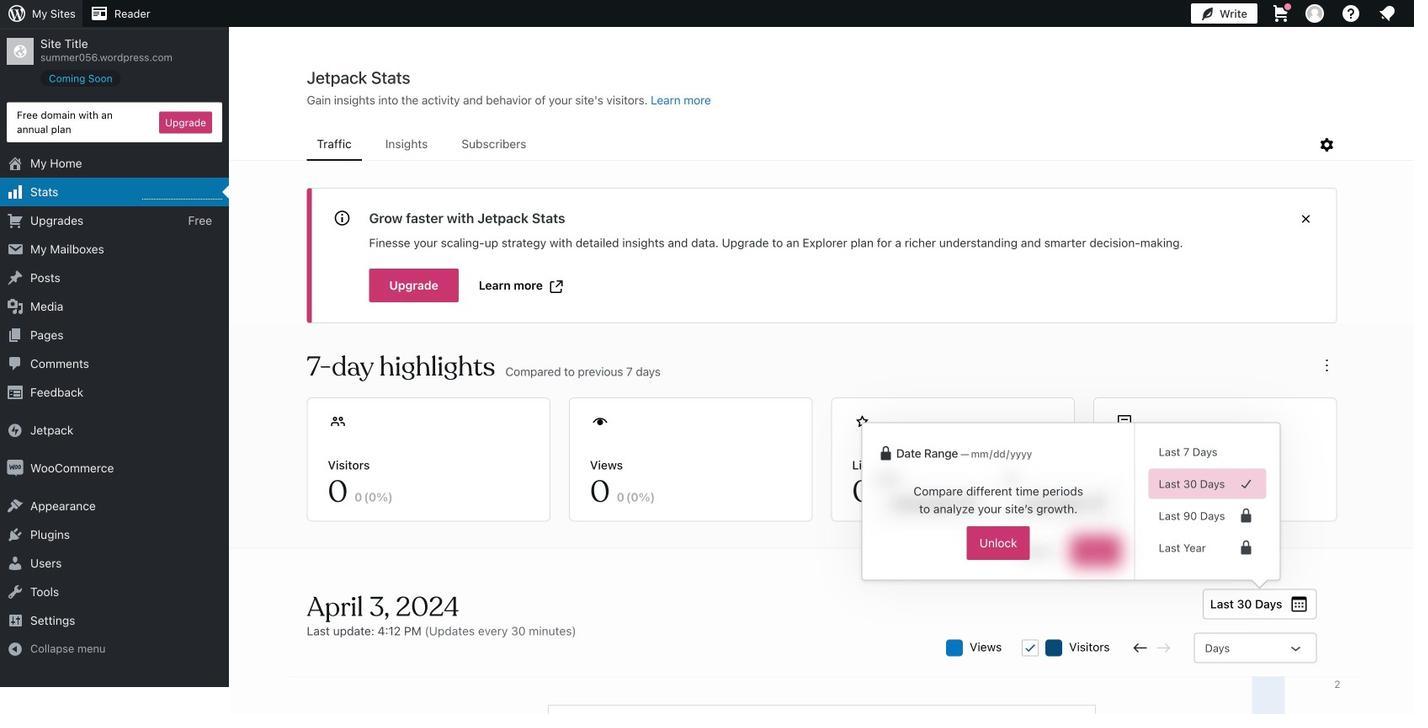Task type: locate. For each thing, give the bounding box(es) containing it.
2 img image from the top
[[7, 460, 24, 477]]

list item
[[1407, 165, 1415, 244], [1407, 244, 1415, 306]]

my profile image
[[1306, 4, 1325, 23]]

None checkbox
[[1022, 640, 1039, 656]]

tooltip
[[854, 422, 1281, 589]]

close image
[[1296, 209, 1317, 229]]

1 vertical spatial img image
[[7, 460, 24, 477]]

None date field
[[970, 445, 1058, 462], [876, 485, 992, 522], [1006, 485, 1121, 522], [970, 445, 1058, 462], [876, 485, 992, 522], [1006, 485, 1121, 522]]

jetpack stats main content
[[230, 67, 1415, 714]]

help image
[[1341, 3, 1362, 24]]

menu
[[307, 129, 1317, 161]]

img image
[[7, 422, 24, 439], [7, 460, 24, 477]]

none checkbox inside jetpack stats main content
[[1022, 640, 1039, 656]]

my shopping cart image
[[1271, 3, 1292, 24]]

1 list item from the top
[[1407, 165, 1415, 244]]

0 vertical spatial img image
[[7, 422, 24, 439]]



Task type: vqa. For each thing, say whether or not it's contained in the screenshot.
My shopping cart IMAGE
yes



Task type: describe. For each thing, give the bounding box(es) containing it.
2 list item from the top
[[1407, 244, 1415, 306]]

menu inside jetpack stats main content
[[307, 129, 1317, 161]]

highest hourly views 0 image
[[142, 189, 222, 200]]

1 img image from the top
[[7, 422, 24, 439]]

manage your notifications image
[[1378, 3, 1398, 24]]



